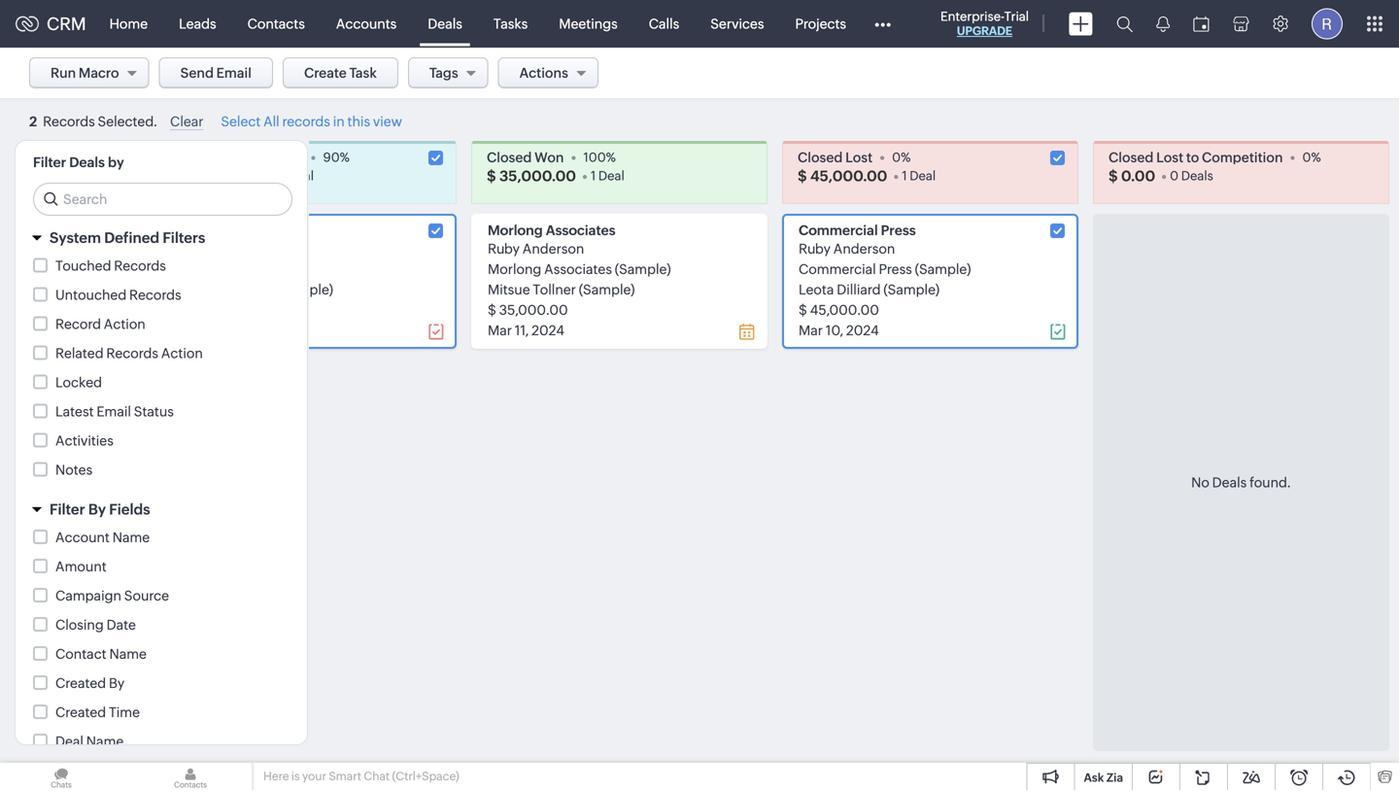 Task type: vqa. For each thing, say whether or not it's contained in the screenshot.
APIS
no



Task type: locate. For each thing, give the bounding box(es) containing it.
mar inside the morlong associates ruby anderson morlong associates (sample) mitsue tollner (sample) $ 35,000.00 mar 11, 2024
[[488, 323, 512, 338]]

trial
[[1005, 9, 1029, 24]]

profile image
[[1312, 8, 1343, 39]]

2 horizontal spatial closed
[[1109, 150, 1154, 165]]

email right 'send'
[[216, 65, 252, 81]]

mar left 10,
[[799, 323, 823, 338]]

chats image
[[0, 763, 122, 790]]

0 vertical spatial associates
[[546, 223, 616, 238]]

create task button
[[283, 57, 398, 88]]

0 vertical spatial commercial
[[799, 223, 878, 238]]

2 1 from the left
[[902, 169, 907, 183]]

(sample) inside simon morasca (sample) $ 70,000.00
[[277, 282, 333, 297]]

1 right $ 45,000.00
[[902, 169, 907, 183]]

leads
[[179, 16, 216, 32]]

filter by fields
[[50, 501, 150, 518]]

3 closed from the left
[[1109, 150, 1154, 165]]

1 horizontal spatial 0
[[1170, 169, 1179, 183]]

2 records from the left
[[282, 114, 330, 129]]

45,000.00 inside commercial press ruby anderson commercial press (sample) leota dilliard (sample) $ 45,000.00 mar 10, 2024
[[810, 302, 880, 318]]

calendar image
[[1194, 16, 1210, 32]]

action up related records action
[[104, 316, 146, 332]]

2024 right 11,
[[532, 323, 565, 338]]

filter deals by
[[33, 155, 124, 170]]

0 horizontal spatial by
[[88, 501, 106, 518]]

morlong associates ruby anderson morlong associates (sample) mitsue tollner (sample) $ 35,000.00 mar 11, 2024
[[488, 223, 671, 338]]

1 anderson from the left
[[523, 241, 584, 257]]

0 % right competition
[[1303, 150, 1322, 165]]

won
[[535, 150, 564, 165]]

2 1 deal from the left
[[902, 169, 936, 183]]

press up leota dilliard (sample) link
[[879, 261, 912, 277]]

(sample) down commercial press (sample) link
[[884, 282, 940, 297]]

ruby for morlong
[[488, 241, 520, 257]]

1 ruby from the left
[[488, 241, 520, 257]]

1 closed from the left
[[487, 150, 532, 165]]

mar inside commercial press ruby anderson commercial press (sample) leota dilliard (sample) $ 45,000.00 mar 10, 2024
[[799, 323, 823, 338]]

record
[[55, 316, 101, 332]]

0 vertical spatial 35,000.00
[[499, 167, 576, 184]]

filter down 2
[[33, 155, 66, 170]]

deal
[[599, 169, 625, 183], [910, 169, 936, 183], [55, 734, 84, 749]]

records down record action
[[106, 346, 158, 361]]

0 right closed lost
[[892, 150, 901, 165]]

1 vertical spatial commercial
[[799, 261, 876, 277]]

email
[[216, 65, 252, 81], [97, 404, 131, 419]]

press up commercial press (sample) link
[[881, 223, 916, 238]]

anderson inside the morlong associates ruby anderson morlong associates (sample) mitsue tollner (sample) $ 35,000.00 mar 11, 2024
[[523, 241, 584, 257]]

1 horizontal spatial 2024
[[846, 323, 879, 338]]

name down "date"
[[109, 646, 147, 662]]

2024 inside the morlong associates ruby anderson morlong associates (sample) mitsue tollner (sample) $ 35,000.00 mar 11, 2024
[[532, 323, 565, 338]]

clear
[[170, 114, 204, 129]]

(sample)
[[615, 261, 671, 277], [915, 261, 971, 277], [277, 282, 333, 297], [579, 282, 635, 297], [884, 282, 940, 297]]

name for account name
[[112, 530, 150, 545]]

anderson for commercial
[[834, 241, 895, 257]]

1 % from the left
[[340, 150, 350, 165]]

filter inside dropdown button
[[50, 501, 85, 518]]

name down created time
[[86, 734, 124, 749]]

1 deal for $ 45,000.00
[[902, 169, 936, 183]]

1 horizontal spatial email
[[216, 65, 252, 81]]

0 vertical spatial 45,000.00
[[810, 167, 888, 184]]

related
[[55, 346, 104, 361]]

0 deals
[[1170, 169, 1214, 183]]

35,000.00 up 11,
[[499, 302, 568, 318]]

anderson down morlong associates link
[[523, 241, 584, 257]]

% right won
[[606, 150, 616, 165]]

name down fields
[[112, 530, 150, 545]]

mitsue
[[488, 282, 530, 297]]

1 vertical spatial created
[[55, 705, 106, 720]]

1 vertical spatial by
[[109, 675, 125, 691]]

0 horizontal spatial mar
[[488, 323, 512, 338]]

1 vertical spatial filter
[[50, 501, 85, 518]]

email inside button
[[216, 65, 252, 81]]

0 horizontal spatial deal
[[55, 734, 84, 749]]

created for created by
[[55, 675, 106, 691]]

tasks link
[[478, 0, 544, 47]]

simon morasca (sample) link
[[177, 282, 333, 297]]

create
[[304, 65, 347, 81]]

$ down leota
[[799, 302, 807, 318]]

notes
[[55, 462, 93, 478]]

upgrade
[[957, 24, 1013, 37]]

morlong up mitsue
[[488, 261, 542, 277]]

closed lost
[[798, 150, 873, 165]]

1 vertical spatial action
[[161, 346, 203, 361]]

projects
[[795, 16, 847, 32]]

35,000.00 down won
[[499, 167, 576, 184]]

0 %
[[892, 150, 911, 165], [1303, 150, 1322, 165]]

lost left to
[[1157, 150, 1184, 165]]

by
[[88, 501, 106, 518], [109, 675, 125, 691]]

closed up "$ 0.00"
[[1109, 150, 1154, 165]]

1 deal right $ 45,000.00
[[902, 169, 936, 183]]

1 vertical spatial name
[[109, 646, 147, 662]]

records right 2
[[43, 114, 95, 129]]

mar for 35,000.00
[[488, 323, 512, 338]]

filter for filter by fields
[[50, 501, 85, 518]]

2 mar from the left
[[799, 323, 823, 338]]

% for closed won
[[606, 150, 616, 165]]

this
[[347, 114, 370, 129]]

1 horizontal spatial lost
[[1157, 150, 1184, 165]]

1 lost from the left
[[846, 150, 873, 165]]

signals image
[[1157, 16, 1170, 32]]

0 horizontal spatial email
[[97, 404, 131, 419]]

morlong down $ 35,000.00
[[488, 223, 543, 238]]

deals down "closed lost to competition"
[[1182, 169, 1214, 183]]

ruby
[[488, 241, 520, 257], [799, 241, 831, 257]]

1 vertical spatial 45,000.00
[[810, 302, 880, 318]]

send email button
[[159, 57, 273, 88]]

1 2024 from the left
[[532, 323, 565, 338]]

deal up chats "image"
[[55, 734, 84, 749]]

ruby inside commercial press ruby anderson commercial press (sample) leota dilliard (sample) $ 45,000.00 mar 10, 2024
[[799, 241, 831, 257]]

deal for $ 35,000.00
[[599, 169, 625, 183]]

0 horizontal spatial 2024
[[532, 323, 565, 338]]

latest
[[55, 404, 94, 419]]

1 down 100
[[591, 169, 596, 183]]

closed up $ 35,000.00
[[487, 150, 532, 165]]

anderson inside commercial press ruby anderson commercial press (sample) leota dilliard (sample) $ 45,000.00 mar 10, 2024
[[834, 241, 895, 257]]

created for created time
[[55, 705, 106, 720]]

0 vertical spatial filter
[[33, 155, 66, 170]]

mitsue tollner (sample) link
[[488, 282, 635, 297]]

0 horizontal spatial ruby
[[488, 241, 520, 257]]

1 vertical spatial 35,000.00
[[499, 302, 568, 318]]

deal down 100 %
[[599, 169, 625, 183]]

closing
[[55, 617, 104, 633]]

2 anderson from the left
[[834, 241, 895, 257]]

1 horizontal spatial mar
[[799, 323, 823, 338]]

2 45,000.00 from the top
[[810, 302, 880, 318]]

locked
[[55, 375, 102, 390]]

fields
[[109, 501, 150, 518]]

35,000.00
[[499, 167, 576, 184], [499, 302, 568, 318]]

commercial down $ 45,000.00
[[799, 223, 878, 238]]

tasks
[[494, 16, 528, 32]]

2 % from the left
[[606, 150, 616, 165]]

1 deal
[[591, 169, 625, 183], [902, 169, 936, 183]]

email right latest
[[97, 404, 131, 419]]

$ inside simon morasca (sample) $ 70,000.00
[[177, 302, 185, 318]]

0
[[892, 150, 901, 165], [1303, 150, 1312, 165], [1170, 169, 1179, 183]]

contact
[[55, 646, 107, 662]]

45,000.00 up 10,
[[810, 302, 880, 318]]

0 vertical spatial morlong
[[488, 223, 543, 238]]

1 horizontal spatial 1 deal
[[902, 169, 936, 183]]

2 2024 from the left
[[846, 323, 879, 338]]

1 horizontal spatial 0 %
[[1303, 150, 1322, 165]]

records
[[43, 114, 95, 129], [282, 114, 330, 129]]

touched records
[[55, 258, 166, 274]]

calls link
[[633, 0, 695, 47]]

0 vertical spatial action
[[104, 316, 146, 332]]

records for related
[[106, 346, 158, 361]]

is
[[291, 770, 300, 783]]

0 horizontal spatial records
[[43, 114, 95, 129]]

1
[[591, 169, 596, 183], [902, 169, 907, 183]]

records down touched records
[[129, 287, 181, 303]]

% right competition
[[1312, 150, 1322, 165]]

deals right no
[[1213, 475, 1247, 490]]

action down '70,000.00'
[[161, 346, 203, 361]]

ruby inside the morlong associates ruby anderson morlong associates (sample) mitsue tollner (sample) $ 35,000.00 mar 11, 2024
[[488, 241, 520, 257]]

1 1 deal from the left
[[591, 169, 625, 183]]

deals for filter deals by
[[69, 155, 105, 170]]

associates up morlong associates (sample) "link" on the top
[[546, 223, 616, 238]]

0 vertical spatial email
[[216, 65, 252, 81]]

by up account name
[[88, 501, 106, 518]]

by up time
[[109, 675, 125, 691]]

ruby up mitsue
[[488, 241, 520, 257]]

1 vertical spatial email
[[97, 404, 131, 419]]

1 created from the top
[[55, 675, 106, 691]]

2 lost from the left
[[1157, 150, 1184, 165]]

records down defined
[[114, 258, 166, 274]]

$ down simon at the top of the page
[[177, 302, 185, 318]]

(sample) right morasca
[[277, 282, 333, 297]]

projects link
[[780, 0, 862, 47]]

filters
[[163, 229, 205, 246]]

2 morlong from the top
[[488, 261, 542, 277]]

$ inside commercial press ruby anderson commercial press (sample) leota dilliard (sample) $ 45,000.00 mar 10, 2024
[[799, 302, 807, 318]]

$ down closed won
[[487, 167, 496, 184]]

0 vertical spatial records
[[114, 258, 166, 274]]

1 vertical spatial records
[[129, 287, 181, 303]]

contacts link
[[232, 0, 321, 47]]

2 0 % from the left
[[1303, 150, 1322, 165]]

send email
[[180, 65, 252, 81]]

0 horizontal spatial 0
[[892, 150, 901, 165]]

1 0 % from the left
[[892, 150, 911, 165]]

name for contact name
[[109, 646, 147, 662]]

Search text field
[[34, 184, 292, 215]]

45,000.00 down closed lost
[[810, 167, 888, 184]]

0 vertical spatial name
[[112, 530, 150, 545]]

2 vertical spatial records
[[106, 346, 158, 361]]

1 horizontal spatial records
[[282, 114, 330, 129]]

logo image
[[16, 16, 39, 32]]

stageview
[[29, 113, 106, 129]]

0 vertical spatial created
[[55, 675, 106, 691]]

2 horizontal spatial deal
[[910, 169, 936, 183]]

% down in
[[340, 150, 350, 165]]

2024 for 10,
[[846, 323, 879, 338]]

2024 for 11,
[[532, 323, 565, 338]]

0 horizontal spatial anderson
[[523, 241, 584, 257]]

ruby for commercial
[[799, 241, 831, 257]]

records left in
[[282, 114, 330, 129]]

deals left by
[[69, 155, 105, 170]]

created down contact
[[55, 675, 106, 691]]

created up deal name
[[55, 705, 106, 720]]

3 % from the left
[[901, 150, 911, 165]]

meetings link
[[544, 0, 633, 47]]

2 horizontal spatial 0
[[1303, 150, 1312, 165]]

2 created from the top
[[55, 705, 106, 720]]

1 35,000.00 from the top
[[499, 167, 576, 184]]

2024 inside commercial press ruby anderson commercial press (sample) leota dilliard (sample) $ 45,000.00 mar 10, 2024
[[846, 323, 879, 338]]

1 mar from the left
[[488, 323, 512, 338]]

1 deal down 100 %
[[591, 169, 625, 183]]

mar left 11,
[[488, 323, 512, 338]]

deal right $ 45,000.00
[[910, 169, 936, 183]]

0 horizontal spatial closed
[[487, 150, 532, 165]]

0 right competition
[[1303, 150, 1312, 165]]

1 vertical spatial morlong
[[488, 261, 542, 277]]

ruby up leota
[[799, 241, 831, 257]]

0 horizontal spatial 1
[[591, 169, 596, 183]]

lost up $ 45,000.00
[[846, 150, 873, 165]]

$ 45,000.00
[[798, 167, 888, 184]]

0 horizontal spatial lost
[[846, 150, 873, 165]]

1 horizontal spatial closed
[[798, 150, 843, 165]]

0 down "closed lost to competition"
[[1170, 169, 1179, 183]]

4 % from the left
[[1312, 150, 1322, 165]]

1 horizontal spatial ruby
[[799, 241, 831, 257]]

0 % right closed lost
[[892, 150, 911, 165]]

% right closed lost
[[901, 150, 911, 165]]

search image
[[1117, 16, 1133, 32]]

closed for $ 35,000.00
[[487, 150, 532, 165]]

0 vertical spatial by
[[88, 501, 106, 518]]

by inside dropdown button
[[88, 501, 106, 518]]

(sample) down morlong associates (sample) "link" on the top
[[579, 282, 635, 297]]

commercial press ruby anderson commercial press (sample) leota dilliard (sample) $ 45,000.00 mar 10, 2024
[[799, 223, 971, 338]]

2024 right 10,
[[846, 323, 879, 338]]

0 horizontal spatial 1 deal
[[591, 169, 625, 183]]

2 ruby from the left
[[799, 241, 831, 257]]

1 horizontal spatial by
[[109, 675, 125, 691]]

1 1 from the left
[[591, 169, 596, 183]]

2 vertical spatial name
[[86, 734, 124, 749]]

$ down mitsue
[[488, 302, 496, 318]]

closed up $ 45,000.00
[[798, 150, 843, 165]]

1 horizontal spatial 1
[[902, 169, 907, 183]]

0 % for closed lost to competition
[[1303, 150, 1322, 165]]

1 horizontal spatial deal
[[599, 169, 625, 183]]

simon morasca (sample) $ 70,000.00
[[177, 282, 333, 318]]

anderson down commercial press link
[[834, 241, 895, 257]]

contact name
[[55, 646, 147, 662]]

0 horizontal spatial 0 %
[[892, 150, 911, 165]]

deal name
[[55, 734, 124, 749]]

commercial up leota
[[799, 261, 876, 277]]

ask
[[1084, 771, 1104, 784]]

45,000.00
[[810, 167, 888, 184], [810, 302, 880, 318]]

account
[[55, 530, 110, 545]]

0.00
[[1121, 167, 1156, 184]]

filter up "account"
[[50, 501, 85, 518]]

1 horizontal spatial anderson
[[834, 241, 895, 257]]

services
[[711, 16, 764, 32]]

associates up mitsue tollner (sample) link
[[544, 261, 612, 277]]

name for deal name
[[86, 734, 124, 749]]

enterprise-trial upgrade
[[941, 9, 1029, 37]]

morasca
[[220, 282, 274, 297]]

0 for closed lost
[[892, 150, 901, 165]]

by for filter
[[88, 501, 106, 518]]

2024
[[532, 323, 565, 338], [846, 323, 879, 338]]

selected.
[[98, 114, 158, 129]]

associates
[[546, 223, 616, 238], [544, 261, 612, 277]]

closed for $ 0.00
[[1109, 150, 1154, 165]]

time
[[109, 705, 140, 720]]

simon
[[177, 282, 218, 297]]

2 35,000.00 from the top
[[499, 302, 568, 318]]

status
[[134, 404, 174, 419]]



Task type: describe. For each thing, give the bounding box(es) containing it.
lost for closed lost to competition
[[1157, 150, 1184, 165]]

closed lost to competition
[[1109, 150, 1283, 165]]

deals for no deals found.
[[1213, 475, 1247, 490]]

touched
[[55, 258, 111, 274]]

$ left 0.00
[[1109, 167, 1118, 184]]

1 for $ 45,000.00
[[902, 169, 907, 183]]

send
[[180, 65, 214, 81]]

mar for 45,000.00
[[799, 323, 823, 338]]

created time
[[55, 705, 140, 720]]

signals element
[[1145, 0, 1182, 48]]

found.
[[1250, 475, 1292, 490]]

run macro
[[51, 65, 119, 81]]

0 vertical spatial press
[[881, 223, 916, 238]]

2 closed from the left
[[798, 150, 843, 165]]

11,
[[515, 323, 529, 338]]

related records action
[[55, 346, 203, 361]]

by for created
[[109, 675, 125, 691]]

% for closed lost
[[901, 150, 911, 165]]

ask zia
[[1084, 771, 1124, 784]]

2
[[29, 114, 37, 129]]

1 horizontal spatial action
[[161, 346, 203, 361]]

system defined filters
[[50, 229, 205, 246]]

enterprise-
[[941, 9, 1005, 24]]

create task
[[304, 65, 377, 81]]

account name
[[55, 530, 150, 545]]

profile element
[[1300, 0, 1355, 47]]

70,000.00
[[188, 302, 257, 318]]

morlong associates (sample) link
[[488, 261, 671, 277]]

deals up tags
[[428, 16, 463, 32]]

crm
[[47, 14, 86, 34]]

to
[[1187, 150, 1200, 165]]

run
[[51, 65, 76, 81]]

anderson for morlong
[[523, 241, 584, 257]]

view
[[373, 114, 402, 129]]

latest email status
[[55, 404, 174, 419]]

Other Modules field
[[862, 8, 904, 39]]

$ down closed lost
[[798, 167, 807, 184]]

0 % for closed lost
[[892, 150, 911, 165]]

defined
[[104, 229, 159, 246]]

create menu element
[[1057, 0, 1105, 47]]

35,000.00 inside the morlong associates ruby anderson morlong associates (sample) mitsue tollner (sample) $ 35,000.00 mar 11, 2024
[[499, 302, 568, 318]]

90 %
[[323, 150, 350, 165]]

all
[[263, 114, 280, 129]]

commercial press (sample) link
[[799, 261, 971, 277]]

here
[[263, 770, 289, 783]]

accounts
[[336, 16, 397, 32]]

leota dilliard (sample) link
[[799, 282, 940, 297]]

record action
[[55, 316, 146, 332]]

untouched
[[55, 287, 127, 303]]

tollner
[[533, 282, 576, 297]]

0 for $ 0.00
[[1170, 169, 1179, 183]]

amount
[[55, 559, 107, 574]]

1 records from the left
[[43, 114, 95, 129]]

macro
[[79, 65, 119, 81]]

in
[[333, 114, 345, 129]]

calls
[[649, 16, 680, 32]]

created by
[[55, 675, 125, 691]]

activities
[[55, 433, 114, 449]]

filter for filter deals by
[[33, 155, 66, 170]]

1 vertical spatial associates
[[544, 261, 612, 277]]

system
[[50, 229, 101, 246]]

crm link
[[16, 14, 86, 34]]

commercial press link
[[799, 223, 916, 238]]

home link
[[94, 0, 163, 47]]

1 commercial from the top
[[799, 223, 878, 238]]

no
[[1192, 475, 1210, 490]]

1 for $ 35,000.00
[[591, 169, 596, 183]]

(sample) up leota dilliard (sample) link
[[915, 261, 971, 277]]

closed won
[[487, 150, 564, 165]]

1 45,000.00 from the top
[[810, 167, 888, 184]]

smart
[[329, 770, 362, 783]]

0 horizontal spatial action
[[104, 316, 146, 332]]

accounts link
[[321, 0, 412, 47]]

closing date
[[55, 617, 136, 633]]

deals link
[[412, 0, 478, 47]]

deal for $ 45,000.00
[[910, 169, 936, 183]]

services link
[[695, 0, 780, 47]]

competition
[[1202, 150, 1283, 165]]

$ 0.00
[[1109, 167, 1156, 184]]

deals for 0 deals
[[1182, 169, 1214, 183]]

filter by fields button
[[16, 492, 307, 527]]

90
[[323, 150, 340, 165]]

(sample) up mitsue tollner (sample) link
[[615, 261, 671, 277]]

lost for closed lost
[[846, 150, 873, 165]]

your
[[302, 770, 326, 783]]

records for touched
[[114, 258, 166, 274]]

untouched records
[[55, 287, 181, 303]]

select all records in this view
[[221, 114, 402, 129]]

leota
[[799, 282, 834, 297]]

contacts image
[[129, 763, 252, 790]]

run macro button
[[29, 57, 149, 88]]

1 vertical spatial press
[[879, 261, 912, 277]]

email for send
[[216, 65, 252, 81]]

0 for closed lost to competition
[[1303, 150, 1312, 165]]

$ inside the morlong associates ruby anderson morlong associates (sample) mitsue tollner (sample) $ 35,000.00 mar 11, 2024
[[488, 302, 496, 318]]

morlong associates link
[[488, 223, 616, 238]]

system defined filters button
[[16, 221, 307, 255]]

date
[[107, 617, 136, 633]]

create menu image
[[1069, 12, 1093, 35]]

2 commercial from the top
[[799, 261, 876, 277]]

source
[[124, 588, 169, 604]]

records for untouched
[[129, 287, 181, 303]]

no deals found.
[[1192, 475, 1292, 490]]

1 morlong from the top
[[488, 223, 543, 238]]

100 %
[[584, 150, 616, 165]]

chat
[[364, 770, 390, 783]]

% for closed lost to competition
[[1312, 150, 1322, 165]]

1 deal for $ 35,000.00
[[591, 169, 625, 183]]

search element
[[1105, 0, 1145, 48]]

100
[[584, 150, 606, 165]]

$ 35,000.00
[[487, 167, 576, 184]]

by
[[108, 155, 124, 170]]

email for latest
[[97, 404, 131, 419]]



